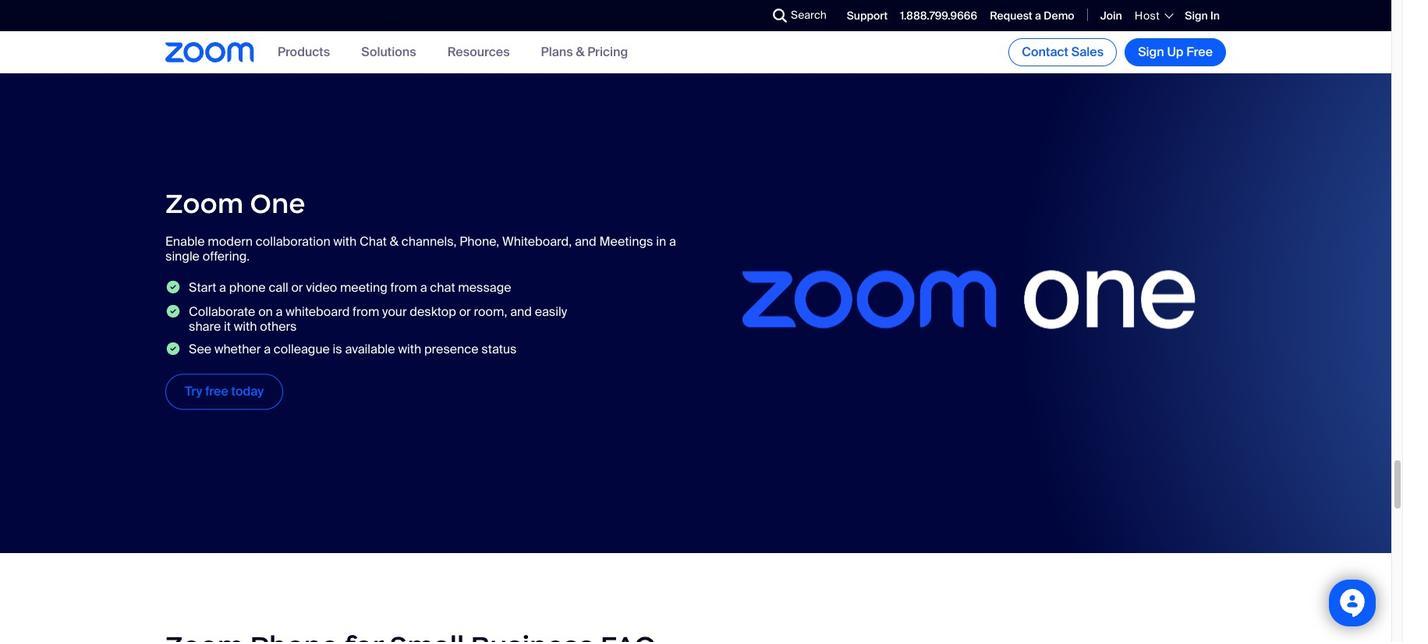 Task type: vqa. For each thing, say whether or not it's contained in the screenshot.
"I
no



Task type: describe. For each thing, give the bounding box(es) containing it.
support link
[[847, 8, 888, 22]]

it
[[224, 319, 231, 335]]

0 vertical spatial &
[[576, 44, 585, 60]]

products
[[278, 44, 330, 60]]

demo
[[1044, 8, 1075, 22]]

sales
[[1072, 44, 1104, 60]]

share
[[189, 319, 221, 335]]

sign for sign in
[[1186, 8, 1209, 22]]

search
[[791, 8, 827, 22]]

available
[[345, 341, 395, 358]]

zoom one
[[165, 187, 306, 221]]

a down others
[[264, 341, 271, 358]]

plans & pricing link
[[541, 44, 628, 60]]

and for easily
[[511, 304, 532, 320]]

in
[[657, 234, 667, 250]]

& inside enable modern collaboration with chat & channels, phone, whiteboard, and meetings in a single offering.
[[390, 234, 399, 250]]

or inside collaborate on a whiteboard from your desktop or room, and easily share it with others
[[459, 304, 471, 320]]

free
[[1187, 44, 1214, 60]]

0 vertical spatial or
[[291, 279, 303, 296]]

sign in
[[1186, 8, 1221, 22]]

presence
[[425, 341, 479, 358]]

phone
[[229, 279, 266, 296]]

a right "start"
[[219, 279, 226, 296]]

today
[[231, 384, 264, 400]]

see whether a colleague is available with presence status
[[189, 341, 517, 358]]

video
[[306, 279, 337, 296]]

request
[[990, 8, 1033, 22]]

2 vertical spatial with
[[398, 341, 422, 358]]

channels,
[[402, 234, 457, 250]]

enable modern collaboration with chat & channels, phone, whiteboard, and meetings in a single offering.
[[165, 234, 677, 265]]

free
[[205, 384, 229, 400]]

a left demo
[[1036, 8, 1042, 22]]

sign up free
[[1139, 44, 1214, 60]]

try free today
[[185, 384, 264, 400]]

0 vertical spatial from
[[391, 279, 417, 296]]

whether
[[215, 341, 261, 358]]

start
[[189, 279, 216, 296]]

collaborate on a whiteboard from your desktop or room, and easily share it with others
[[189, 304, 567, 335]]

whiteboard,
[[503, 234, 572, 250]]

collaboration
[[256, 234, 331, 250]]

resources button
[[448, 44, 510, 60]]

solutions button
[[361, 44, 416, 60]]

desktop
[[410, 304, 456, 320]]

contact sales link
[[1009, 38, 1118, 66]]

in
[[1211, 8, 1221, 22]]

contact
[[1023, 44, 1069, 60]]

chat
[[360, 234, 387, 250]]

contact sales
[[1023, 44, 1104, 60]]



Task type: locate. For each thing, give the bounding box(es) containing it.
modern
[[208, 234, 253, 250]]

chat
[[430, 279, 455, 296]]

enable
[[165, 234, 205, 250]]

collaborate
[[189, 304, 255, 320]]

or right call
[[291, 279, 303, 296]]

1 vertical spatial sign
[[1139, 44, 1165, 60]]

sign up free link
[[1126, 38, 1227, 66]]

pricing
[[588, 44, 628, 60]]

or
[[291, 279, 303, 296], [459, 304, 471, 320]]

a
[[1036, 8, 1042, 22], [670, 234, 677, 250], [219, 279, 226, 296], [420, 279, 427, 296], [276, 304, 283, 320], [264, 341, 271, 358]]

support
[[847, 8, 888, 22]]

message
[[458, 279, 512, 296]]

from
[[391, 279, 417, 296], [353, 304, 380, 320]]

a inside enable modern collaboration with chat & channels, phone, whiteboard, and meetings in a single offering.
[[670, 234, 677, 250]]

a right in
[[670, 234, 677, 250]]

host
[[1135, 9, 1161, 23]]

colleague
[[274, 341, 330, 358]]

on
[[258, 304, 273, 320]]

0 horizontal spatial or
[[291, 279, 303, 296]]

offering.
[[203, 249, 250, 265]]

1 vertical spatial or
[[459, 304, 471, 320]]

and
[[575, 234, 597, 250], [511, 304, 532, 320]]

or left room,
[[459, 304, 471, 320]]

your
[[382, 304, 407, 320]]

join link
[[1101, 8, 1123, 22]]

and left easily
[[511, 304, 532, 320]]

1 vertical spatial from
[[353, 304, 380, 320]]

0 vertical spatial sign
[[1186, 8, 1209, 22]]

host button
[[1135, 9, 1173, 23]]

1 horizontal spatial with
[[334, 234, 357, 250]]

try
[[185, 384, 202, 400]]

search image
[[773, 9, 787, 23]]

sign in link
[[1186, 8, 1221, 22]]

a right on
[[276, 304, 283, 320]]

with
[[334, 234, 357, 250], [234, 319, 257, 335], [398, 341, 422, 358]]

meeting
[[340, 279, 388, 296]]

request a demo
[[990, 8, 1075, 22]]

and inside collaborate on a whiteboard from your desktop or room, and easily share it with others
[[511, 304, 532, 320]]

zoom one logo image
[[712, 155, 1227, 444]]

with right available
[[398, 341, 422, 358]]

0 horizontal spatial from
[[353, 304, 380, 320]]

1 horizontal spatial and
[[575, 234, 597, 250]]

1.888.799.9666 link
[[901, 8, 978, 22]]

is
[[333, 341, 342, 358]]

plans
[[541, 44, 573, 60]]

plans & pricing
[[541, 44, 628, 60]]

2 horizontal spatial with
[[398, 341, 422, 358]]

a inside collaborate on a whiteboard from your desktop or room, and easily share it with others
[[276, 304, 283, 320]]

1.888.799.9666
[[901, 8, 978, 22]]

0 horizontal spatial sign
[[1139, 44, 1165, 60]]

1 horizontal spatial &
[[576, 44, 585, 60]]

phone,
[[460, 234, 500, 250]]

from up your
[[391, 279, 417, 296]]

and left the meetings
[[575, 234, 597, 250]]

zoom logo image
[[165, 42, 254, 62]]

resources
[[448, 44, 510, 60]]

a left chat
[[420, 279, 427, 296]]

solutions
[[361, 44, 416, 60]]

sign left up
[[1139, 44, 1165, 60]]

room,
[[474, 304, 508, 320]]

1 vertical spatial with
[[234, 319, 257, 335]]

sign for sign up free
[[1139, 44, 1165, 60]]

join
[[1101, 8, 1123, 22]]

& right plans at the left top of the page
[[576, 44, 585, 60]]

see
[[189, 341, 212, 358]]

with right it
[[234, 319, 257, 335]]

0 horizontal spatial &
[[390, 234, 399, 250]]

and for meetings
[[575, 234, 597, 250]]

call
[[269, 279, 289, 296]]

1 vertical spatial and
[[511, 304, 532, 320]]

with inside enable modern collaboration with chat & channels, phone, whiteboard, and meetings in a single offering.
[[334, 234, 357, 250]]

1 horizontal spatial from
[[391, 279, 417, 296]]

0 horizontal spatial and
[[511, 304, 532, 320]]

& right chat
[[390, 234, 399, 250]]

sign left in
[[1186, 8, 1209, 22]]

start a phone call or video meeting from a chat message
[[189, 279, 515, 296]]

0 vertical spatial and
[[575, 234, 597, 250]]

1 horizontal spatial or
[[459, 304, 471, 320]]

request a demo link
[[990, 8, 1075, 22]]

0 vertical spatial with
[[334, 234, 357, 250]]

0 horizontal spatial with
[[234, 319, 257, 335]]

single
[[165, 249, 200, 265]]

with inside collaborate on a whiteboard from your desktop or room, and easily share it with others
[[234, 319, 257, 335]]

zoom
[[165, 187, 244, 221]]

whiteboard
[[286, 304, 350, 320]]

try free today link
[[165, 374, 283, 410]]

with left chat
[[334, 234, 357, 250]]

up
[[1168, 44, 1184, 60]]

from down meeting
[[353, 304, 380, 320]]

1 horizontal spatial sign
[[1186, 8, 1209, 22]]

None search field
[[716, 3, 777, 28]]

and inside enable modern collaboration with chat & channels, phone, whiteboard, and meetings in a single offering.
[[575, 234, 597, 250]]

products button
[[278, 44, 330, 60]]

&
[[576, 44, 585, 60], [390, 234, 399, 250]]

one
[[250, 187, 306, 221]]

others
[[260, 319, 297, 335]]

sign
[[1186, 8, 1209, 22], [1139, 44, 1165, 60]]

search image
[[773, 9, 787, 23]]

1 vertical spatial &
[[390, 234, 399, 250]]

status
[[482, 341, 517, 358]]

meetings
[[600, 234, 654, 250]]

easily
[[535, 304, 567, 320]]

from inside collaborate on a whiteboard from your desktop or room, and easily share it with others
[[353, 304, 380, 320]]



